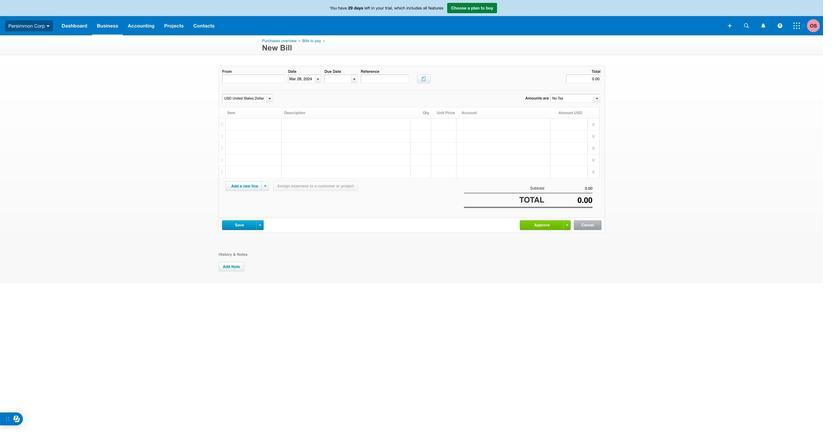 Task type: locate. For each thing, give the bounding box(es) containing it.
0 vertical spatial delete line item image
[[588, 142, 599, 154]]

svg image
[[794, 23, 800, 29], [744, 23, 749, 28], [728, 24, 732, 28], [47, 25, 50, 27]]

0 vertical spatial delete line item image
[[588, 119, 599, 130]]

None text field
[[222, 75, 285, 83], [566, 75, 601, 83], [325, 75, 351, 83], [222, 94, 266, 102], [544, 186, 593, 191], [222, 75, 285, 83], [566, 75, 601, 83], [325, 75, 351, 83], [222, 94, 266, 102], [544, 186, 593, 191]]

delete line item image
[[588, 142, 599, 154], [588, 154, 599, 166], [588, 166, 599, 178]]

1 delete line item image from the top
[[588, 142, 599, 154]]

1 horizontal spatial svg image
[[778, 23, 782, 28]]

None text field
[[361, 75, 409, 83], [288, 75, 315, 83], [551, 94, 594, 102], [544, 196, 593, 205], [361, 75, 409, 83], [288, 75, 315, 83], [551, 94, 594, 102], [544, 196, 593, 205]]

delete line item image
[[588, 119, 599, 130], [588, 131, 599, 142]]

1 vertical spatial delete line item image
[[588, 154, 599, 166]]

2 delete line item image from the top
[[588, 131, 599, 142]]

0 horizontal spatial svg image
[[761, 23, 765, 28]]

2 vertical spatial delete line item image
[[588, 166, 599, 178]]

3 delete line item image from the top
[[588, 166, 599, 178]]

svg image
[[761, 23, 765, 28], [778, 23, 782, 28]]

1 vertical spatial delete line item image
[[588, 131, 599, 142]]

banner
[[0, 0, 823, 35]]



Task type: vqa. For each thing, say whether or not it's contained in the screenshot.
fourth Delete line item icon
yes



Task type: describe. For each thing, give the bounding box(es) containing it.
2 svg image from the left
[[778, 23, 782, 28]]

1 svg image from the left
[[761, 23, 765, 28]]

more save options... image
[[259, 225, 261, 226]]

more approve options... image
[[566, 225, 568, 226]]

more add line options... image
[[264, 186, 266, 187]]

1 delete line item image from the top
[[588, 119, 599, 130]]

2 delete line item image from the top
[[588, 154, 599, 166]]



